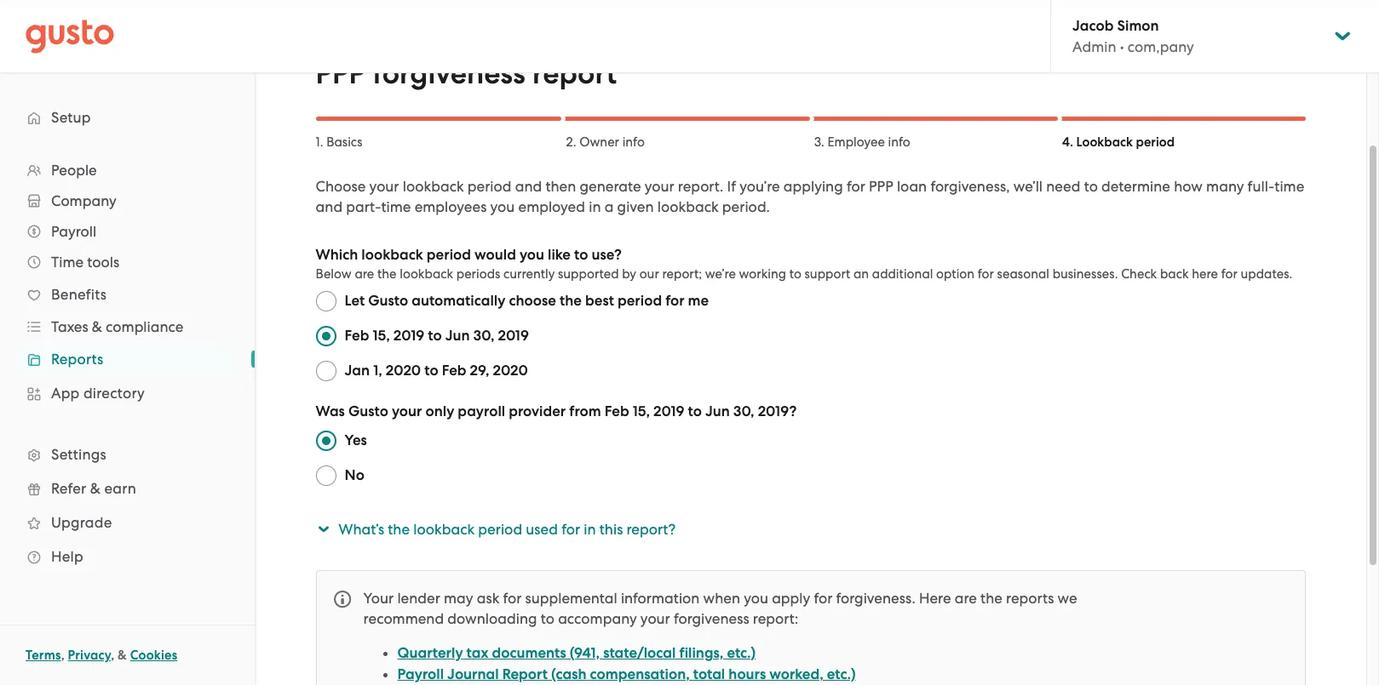 Task type: locate. For each thing, give the bounding box(es) containing it.
payroll inside quarterly tax documents (941, state/local filings, etc.) payroll journal report (cash compensation, total hours worked, etc.)
[[397, 666, 444, 684]]

2 vertical spatial &
[[118, 648, 127, 664]]

which
[[316, 246, 358, 264]]

& right taxes
[[92, 319, 102, 336]]

time right many
[[1274, 178, 1304, 195]]

payroll inside dropdown button
[[51, 223, 96, 240]]

alert containing quarterly tax documents (941, state/local filings, etc.)
[[316, 571, 1306, 686]]

0 horizontal spatial you
[[490, 198, 515, 216]]

0 horizontal spatial 30,
[[473, 327, 494, 345]]

owner
[[579, 135, 619, 150]]

2 info from the left
[[888, 135, 910, 150]]

forgiveness.
[[836, 590, 915, 607]]

0 vertical spatial &
[[92, 319, 102, 336]]

alert
[[316, 571, 1306, 686]]

& left cookies
[[118, 648, 127, 664]]

gusto right let
[[368, 292, 408, 310]]

feb right feb 15, 2019 to jun 30, 2019 radio
[[345, 327, 369, 345]]

1 vertical spatial gusto
[[348, 403, 388, 421]]

1 , from the left
[[61, 648, 65, 664]]

1 horizontal spatial are
[[955, 590, 977, 607]]

may
[[444, 590, 473, 607]]

owner info
[[579, 135, 645, 150]]

full-
[[1248, 178, 1274, 195]]

0 vertical spatial in
[[589, 198, 601, 216]]

businesses.
[[1053, 267, 1118, 282]]

0 horizontal spatial jun
[[445, 327, 470, 345]]

basics
[[326, 135, 362, 150]]

, left the "cookies" button
[[111, 648, 114, 664]]

period up employees
[[467, 178, 512, 195]]

list
[[0, 155, 255, 574]]

what's
[[339, 521, 384, 538]]

you inside which lookback period would you like to use? below are the lookback periods currently supported by our report; we're working to support an additional option for seasonal businesses. check back here for updates.
[[520, 246, 544, 264]]

report;
[[662, 267, 702, 282]]

1 vertical spatial and
[[316, 198, 343, 216]]

best
[[585, 292, 614, 310]]

& left earn
[[90, 480, 101, 497]]

1 vertical spatial you
[[520, 246, 544, 264]]

are inside your lender may ask for supplemental information when you apply for forgiveness. here are the reports we recommend downloading to accompany your forgiveness report:
[[955, 590, 977, 607]]

0 vertical spatial and
[[515, 178, 542, 195]]

ppp left loan
[[869, 178, 893, 195]]

currently
[[503, 267, 555, 282]]

15,
[[373, 327, 390, 345], [633, 403, 650, 421]]

gusto navigation element
[[0, 73, 255, 601]]

1 vertical spatial &
[[90, 480, 101, 497]]

filings,
[[679, 645, 723, 663]]

1 horizontal spatial and
[[515, 178, 542, 195]]

gusto up yes
[[348, 403, 388, 421]]

1 vertical spatial 30,
[[733, 403, 754, 421]]

1 horizontal spatial info
[[888, 135, 910, 150]]

0 vertical spatial 30,
[[473, 327, 494, 345]]

2 horizontal spatial you
[[744, 590, 768, 607]]

in left this
[[584, 521, 596, 538]]

applying
[[783, 178, 843, 195]]

0 vertical spatial time
[[1274, 178, 1304, 195]]

app
[[51, 385, 80, 402]]

feb left 29,
[[442, 362, 466, 380]]

setup link
[[17, 102, 238, 133]]

2019 up jan 1, 2020 to feb 29, 2020
[[393, 327, 424, 345]]

(cash
[[551, 666, 586, 684]]

info right employee
[[888, 135, 910, 150]]

0 horizontal spatial are
[[355, 267, 374, 282]]

which lookback period would you like to use? below are the lookback periods currently supported by our report; we're working to support an additional option for seasonal businesses. check back here for updates.
[[316, 246, 1292, 282]]

30,
[[473, 327, 494, 345], [733, 403, 754, 421]]

info
[[622, 135, 645, 150], [888, 135, 910, 150]]

period up "periods"
[[427, 246, 471, 264]]

2020 right 29,
[[493, 362, 528, 380]]

No radio
[[316, 466, 336, 486]]

jun left 2019?
[[705, 403, 730, 421]]

1 horizontal spatial forgiveness
[[674, 611, 749, 628]]

apply
[[772, 590, 810, 607]]

payroll up time
[[51, 223, 96, 240]]

accompany
[[558, 611, 637, 628]]

you're
[[740, 178, 780, 195]]

1 horizontal spatial feb
[[442, 362, 466, 380]]

app directory link
[[17, 378, 238, 409]]

choose your lookback period and then generate your report. if you're applying for ppp loan forgiveness, we'll need to determine how many full-time and part-time employees you employed in a given lookback period.
[[316, 178, 1304, 216]]

choose
[[509, 292, 556, 310]]

lookback
[[403, 178, 464, 195], [657, 198, 719, 216], [361, 246, 423, 264], [400, 267, 453, 282], [413, 521, 475, 538]]

and up the employed
[[515, 178, 542, 195]]

2 vertical spatial feb
[[605, 403, 629, 421]]

1 horizontal spatial ppp
[[869, 178, 893, 195]]

for inside tab
[[562, 521, 580, 538]]

jun
[[445, 327, 470, 345], [705, 403, 730, 421]]

0 horizontal spatial ppp
[[316, 56, 365, 91]]

(941,
[[570, 645, 600, 663]]

lender
[[397, 590, 440, 607]]

info right owner at top left
[[622, 135, 645, 150]]

to right need
[[1084, 178, 1098, 195]]

2 horizontal spatial feb
[[605, 403, 629, 421]]

0 horizontal spatial feb
[[345, 327, 369, 345]]

info for owner info
[[622, 135, 645, 150]]

gusto for was
[[348, 403, 388, 421]]

in
[[589, 198, 601, 216], [584, 521, 596, 538]]

jacob simon admin • com,pany
[[1072, 17, 1194, 55]]

2 , from the left
[[111, 648, 114, 664]]

2019 right "from"
[[653, 403, 684, 421]]

feb right "from"
[[605, 403, 629, 421]]

0 vertical spatial you
[[490, 198, 515, 216]]

people
[[51, 162, 97, 179]]

jan 1, 2020 to feb 29, 2020
[[345, 362, 528, 380]]

check
[[1121, 267, 1157, 282]]

when
[[703, 590, 740, 607]]

0 vertical spatial payroll
[[51, 223, 96, 240]]

you inside choose your lookback period and then generate your report. if you're applying for ppp loan forgiveness, we'll need to determine how many full-time and part-time employees you employed in a given lookback period.
[[490, 198, 515, 216]]

1 vertical spatial ppp
[[869, 178, 893, 195]]

2019
[[393, 327, 424, 345], [498, 327, 529, 345], [653, 403, 684, 421]]

are up let
[[355, 267, 374, 282]]

the left reports
[[980, 590, 1002, 607]]

, left privacy
[[61, 648, 65, 664]]

0 horizontal spatial time
[[381, 198, 411, 216]]

in left a
[[589, 198, 601, 216]]

15, up 1,
[[373, 327, 390, 345]]

you up report:
[[744, 590, 768, 607]]

0 vertical spatial gusto
[[368, 292, 408, 310]]

1 horizontal spatial 2019
[[498, 327, 529, 345]]

0 horizontal spatial payroll
[[51, 223, 96, 240]]

1 horizontal spatial ,
[[111, 648, 114, 664]]

app directory
[[51, 385, 145, 402]]

and down choose on the left
[[316, 198, 343, 216]]

used
[[526, 521, 558, 538]]

lookback right which
[[361, 246, 423, 264]]

back
[[1160, 267, 1189, 282]]

0 vertical spatial feb
[[345, 327, 369, 345]]

lookback inside what's the lookback period used for in this report? tab
[[413, 521, 475, 538]]

only
[[425, 403, 454, 421]]

0 horizontal spatial and
[[316, 198, 343, 216]]

we
[[1058, 590, 1077, 607]]

gusto
[[368, 292, 408, 310], [348, 403, 388, 421]]

etc.) up the hours
[[727, 645, 756, 663]]

lookback down report.
[[657, 198, 719, 216]]

0 horizontal spatial info
[[622, 135, 645, 150]]

the right the what's
[[388, 521, 410, 538]]

& for compliance
[[92, 319, 102, 336]]

30, left 2019?
[[733, 403, 754, 421]]

0 horizontal spatial etc.)
[[727, 645, 756, 663]]

to inside choose your lookback period and then generate your report. if you're applying for ppp loan forgiveness, we'll need to determine how many full-time and part-time employees you employed in a given lookback period.
[[1084, 178, 1098, 195]]

employee
[[828, 135, 885, 150]]

you
[[490, 198, 515, 216], [520, 246, 544, 264], [744, 590, 768, 607]]

2 horizontal spatial 2019
[[653, 403, 684, 421]]

0 horizontal spatial 2020
[[386, 362, 421, 380]]

for right option
[[978, 267, 994, 282]]

info for employee info
[[888, 135, 910, 150]]

for right applying
[[847, 178, 865, 195]]

your up part-
[[369, 178, 399, 195]]

1 vertical spatial jun
[[705, 403, 730, 421]]

time left employees
[[381, 198, 411, 216]]

we're
[[705, 267, 736, 282]]

time
[[1274, 178, 1304, 195], [381, 198, 411, 216]]

payroll down the quarterly
[[397, 666, 444, 684]]

for right the apply
[[814, 590, 832, 607]]

provider
[[509, 403, 566, 421]]

ppp up basics
[[316, 56, 365, 91]]

payroll button
[[17, 216, 238, 247]]

1 vertical spatial feb
[[442, 362, 466, 380]]

1 vertical spatial payroll
[[397, 666, 444, 684]]

from
[[569, 403, 601, 421]]

period down our
[[618, 292, 662, 310]]

the left best
[[560, 292, 582, 310]]

2020 right 1,
[[386, 362, 421, 380]]

lookback up may
[[413, 521, 475, 538]]

your inside your lender may ask for supplemental information when you apply for forgiveness. here are the reports we recommend downloading to accompany your forgiveness report:
[[640, 611, 670, 628]]

you up the currently
[[520, 246, 544, 264]]

1 vertical spatial in
[[584, 521, 596, 538]]

1 horizontal spatial payroll
[[397, 666, 444, 684]]

& inside dropdown button
[[92, 319, 102, 336]]

here
[[1192, 267, 1218, 282]]

ppp inside choose your lookback period and then generate your report. if you're applying for ppp loan forgiveness, we'll need to determine how many full-time and part-time employees you employed in a given lookback period.
[[869, 178, 893, 195]]

0 horizontal spatial ,
[[61, 648, 65, 664]]

updates.
[[1241, 267, 1292, 282]]

your down information
[[640, 611, 670, 628]]

no
[[345, 467, 364, 485]]

0 horizontal spatial forgiveness
[[372, 56, 525, 91]]

for right the used
[[562, 521, 580, 538]]

0 vertical spatial jun
[[445, 327, 470, 345]]

1 vertical spatial etc.)
[[827, 666, 856, 684]]

2 2020 from the left
[[493, 362, 528, 380]]

1 horizontal spatial you
[[520, 246, 544, 264]]

tools
[[87, 254, 119, 271]]

settings link
[[17, 440, 238, 470]]

1 vertical spatial are
[[955, 590, 977, 607]]

quarterly
[[397, 645, 463, 663]]

automatically
[[412, 292, 505, 310]]

to down supplemental
[[541, 611, 554, 628]]

15, right "from"
[[633, 403, 650, 421]]

2 vertical spatial you
[[744, 590, 768, 607]]

reports
[[1006, 590, 1054, 607]]

the right below
[[377, 267, 397, 282]]

your up given
[[645, 178, 674, 195]]

if
[[727, 178, 736, 195]]

2019 down let gusto automatically choose the best period for me
[[498, 327, 529, 345]]

and
[[515, 178, 542, 195], [316, 198, 343, 216]]

downloading
[[447, 611, 537, 628]]

1 horizontal spatial 15,
[[633, 403, 650, 421]]

30, up 29,
[[473, 327, 494, 345]]

0 vertical spatial are
[[355, 267, 374, 282]]

period.
[[722, 198, 770, 216]]

for inside choose your lookback period and then generate your report. if you're applying for ppp loan forgiveness, we'll need to determine how many full-time and part-time employees you employed in a given lookback period.
[[847, 178, 865, 195]]

gusto for let
[[368, 292, 408, 310]]

period left the used
[[478, 521, 522, 538]]

forgiveness
[[372, 56, 525, 91], [674, 611, 749, 628]]

refer & earn
[[51, 480, 136, 497]]

employee info
[[828, 135, 910, 150]]

in inside choose your lookback period and then generate your report. if you're applying for ppp loan forgiveness, we'll need to determine how many full-time and part-time employees you employed in a given lookback period.
[[589, 198, 601, 216]]

lookback up the automatically
[[400, 267, 453, 282]]

etc.) right "worked,"
[[827, 666, 856, 684]]

0 horizontal spatial 15,
[[373, 327, 390, 345]]

are right here
[[955, 590, 977, 607]]

jun down the automatically
[[445, 327, 470, 345]]

documents
[[492, 645, 566, 663]]

the inside your lender may ask for supplemental information when you apply for forgiveness. here are the reports we recommend downloading to accompany your forgiveness report:
[[980, 590, 1002, 607]]

1 horizontal spatial 2020
[[493, 362, 528, 380]]

taxes & compliance button
[[17, 312, 238, 342]]

how
[[1174, 178, 1203, 195]]

you up the would
[[490, 198, 515, 216]]

support
[[805, 267, 850, 282]]

1 vertical spatial forgiveness
[[674, 611, 749, 628]]

the
[[377, 267, 397, 282], [560, 292, 582, 310], [388, 521, 410, 538], [980, 590, 1002, 607]]

was
[[316, 403, 345, 421]]

1 info from the left
[[622, 135, 645, 150]]



Task type: describe. For each thing, give the bounding box(es) containing it.
your left the only on the bottom left
[[392, 403, 422, 421]]

generate
[[580, 178, 641, 195]]

yes
[[345, 432, 367, 450]]

choose
[[316, 178, 366, 195]]

an
[[853, 267, 869, 282]]

forgiveness,
[[930, 178, 1010, 195]]

to inside your lender may ask for supplemental information when you apply for forgiveness. here are the reports we recommend downloading to accompany your forgiveness report:
[[541, 611, 554, 628]]

1 horizontal spatial jun
[[705, 403, 730, 421]]

time
[[51, 254, 84, 271]]

to up supported
[[574, 246, 588, 264]]

terms link
[[26, 648, 61, 664]]

•
[[1120, 38, 1124, 55]]

recommend
[[363, 611, 444, 628]]

directory
[[83, 385, 145, 402]]

report
[[502, 666, 548, 684]]

our
[[639, 267, 659, 282]]

let
[[345, 292, 365, 310]]

0 vertical spatial forgiveness
[[372, 56, 525, 91]]

supported
[[558, 267, 619, 282]]

1,
[[373, 362, 382, 380]]

period inside which lookback period would you like to use? below are the lookback periods currently supported by our report; we're working to support an additional option for seasonal businesses. check back here for updates.
[[427, 246, 471, 264]]

Yes radio
[[316, 431, 336, 451]]

& for earn
[[90, 480, 101, 497]]

quarterly tax documents (941, state/local filings, etc.) link
[[397, 645, 756, 663]]

2019?
[[758, 403, 797, 421]]

report?
[[627, 521, 676, 538]]

use?
[[591, 246, 622, 264]]

upgrade link
[[17, 508, 238, 538]]

time tools button
[[17, 247, 238, 278]]

employees
[[415, 198, 487, 216]]

privacy link
[[68, 648, 111, 664]]

your
[[363, 590, 394, 607]]

to up jan 1, 2020 to feb 29, 2020
[[428, 327, 442, 345]]

1 horizontal spatial 30,
[[733, 403, 754, 421]]

period up determine
[[1136, 135, 1175, 150]]

for left me in the top of the page
[[665, 292, 684, 310]]

company
[[51, 193, 116, 210]]

setup
[[51, 109, 91, 126]]

for right here
[[1221, 267, 1237, 282]]

privacy
[[68, 648, 111, 664]]

Feb 15, 2019 to Jun 30, 2019 radio
[[316, 326, 336, 347]]

list containing people
[[0, 155, 255, 574]]

jan
[[345, 362, 370, 380]]

for right ask
[[503, 590, 522, 607]]

arrow right image
[[313, 523, 333, 537]]

reports
[[51, 351, 103, 368]]

you inside your lender may ask for supplemental information when you apply for forgiveness. here are the reports we recommend downloading to accompany your forgiveness report:
[[744, 590, 768, 607]]

ppp forgiveness report
[[316, 56, 617, 91]]

29,
[[470, 362, 489, 380]]

1 vertical spatial time
[[381, 198, 411, 216]]

upgrade
[[51, 514, 112, 532]]

lookback up employees
[[403, 178, 464, 195]]

home image
[[26, 19, 114, 53]]

time tools
[[51, 254, 119, 271]]

option
[[936, 267, 975, 282]]

terms
[[26, 648, 61, 664]]

report:
[[753, 611, 798, 628]]

journal
[[447, 666, 499, 684]]

report
[[532, 56, 617, 91]]

company button
[[17, 186, 238, 216]]

like
[[548, 246, 571, 264]]

given
[[617, 198, 654, 216]]

settings
[[51, 446, 106, 463]]

periods
[[456, 267, 500, 282]]

tax
[[466, 645, 488, 663]]

forgiveness inside your lender may ask for supplemental information when you apply for forgiveness. here are the reports we recommend downloading to accompany your forgiveness report:
[[674, 611, 749, 628]]

determine
[[1101, 178, 1170, 195]]

0 horizontal spatial 2019
[[393, 327, 424, 345]]

lookback period
[[1076, 135, 1175, 150]]

payroll
[[458, 403, 505, 421]]

total
[[693, 666, 725, 684]]

the inside which lookback period would you like to use? below are the lookback periods currently supported by our report; we're working to support an additional option for seasonal businesses. check back here for updates.
[[377, 267, 397, 282]]

cookies button
[[130, 646, 177, 666]]

1 horizontal spatial etc.)
[[827, 666, 856, 684]]

in inside tab
[[584, 521, 596, 538]]

seasonal
[[997, 267, 1049, 282]]

period inside tab
[[478, 521, 522, 538]]

taxes
[[51, 319, 88, 336]]

to left 2019?
[[688, 403, 702, 421]]

compensation,
[[590, 666, 690, 684]]

1 vertical spatial 15,
[[633, 403, 650, 421]]

1 2020 from the left
[[386, 362, 421, 380]]

employed
[[518, 198, 585, 216]]

me
[[688, 292, 709, 310]]

1 horizontal spatial time
[[1274, 178, 1304, 195]]

to left support
[[789, 267, 801, 282]]

simon
[[1117, 17, 1159, 35]]

what's the lookback period used for in this report?
[[339, 521, 676, 538]]

would
[[474, 246, 516, 264]]

many
[[1206, 178, 1244, 195]]

are inside which lookback period would you like to use? below are the lookback periods currently supported by our report; we're working to support an additional option for seasonal businesses. check back here for updates.
[[355, 267, 374, 282]]

cookies
[[130, 648, 177, 664]]

the inside tab
[[388, 521, 410, 538]]

help link
[[17, 542, 238, 572]]

payroll journal report (cash compensation, total hours worked, etc.) link
[[397, 666, 856, 684]]

0 vertical spatial ppp
[[316, 56, 365, 91]]

people button
[[17, 155, 238, 186]]

Jan 1, 2020 to Feb 29, 2020 radio
[[316, 361, 336, 382]]

what's the lookback period used for in this report? tab
[[313, 509, 1306, 550]]

reports link
[[17, 344, 238, 375]]

ask
[[477, 590, 499, 607]]

taxes & compliance
[[51, 319, 184, 336]]

quarterly tax documents (941, state/local filings, etc.) payroll journal report (cash compensation, total hours worked, etc.)
[[397, 645, 856, 684]]

period inside choose your lookback period and then generate your report. if you're applying for ppp loan forgiveness, we'll need to determine how many full-time and part-time employees you employed in a given lookback period.
[[467, 178, 512, 195]]

worked,
[[769, 666, 823, 684]]

your lender may ask for supplemental information when you apply for forgiveness. here are the reports we recommend downloading to accompany your forgiveness report:
[[363, 590, 1077, 628]]

refer
[[51, 480, 86, 497]]

lookback
[[1076, 135, 1133, 150]]

0 vertical spatial 15,
[[373, 327, 390, 345]]

to down feb 15, 2019 to jun 30, 2019
[[424, 362, 438, 380]]

benefits link
[[17, 279, 238, 310]]

Let Gusto automatically choose the best period for me radio
[[316, 291, 336, 312]]

0 vertical spatial etc.)
[[727, 645, 756, 663]]

loan
[[897, 178, 927, 195]]

jacob
[[1072, 17, 1114, 35]]



Task type: vqa. For each thing, say whether or not it's contained in the screenshot.
invests
no



